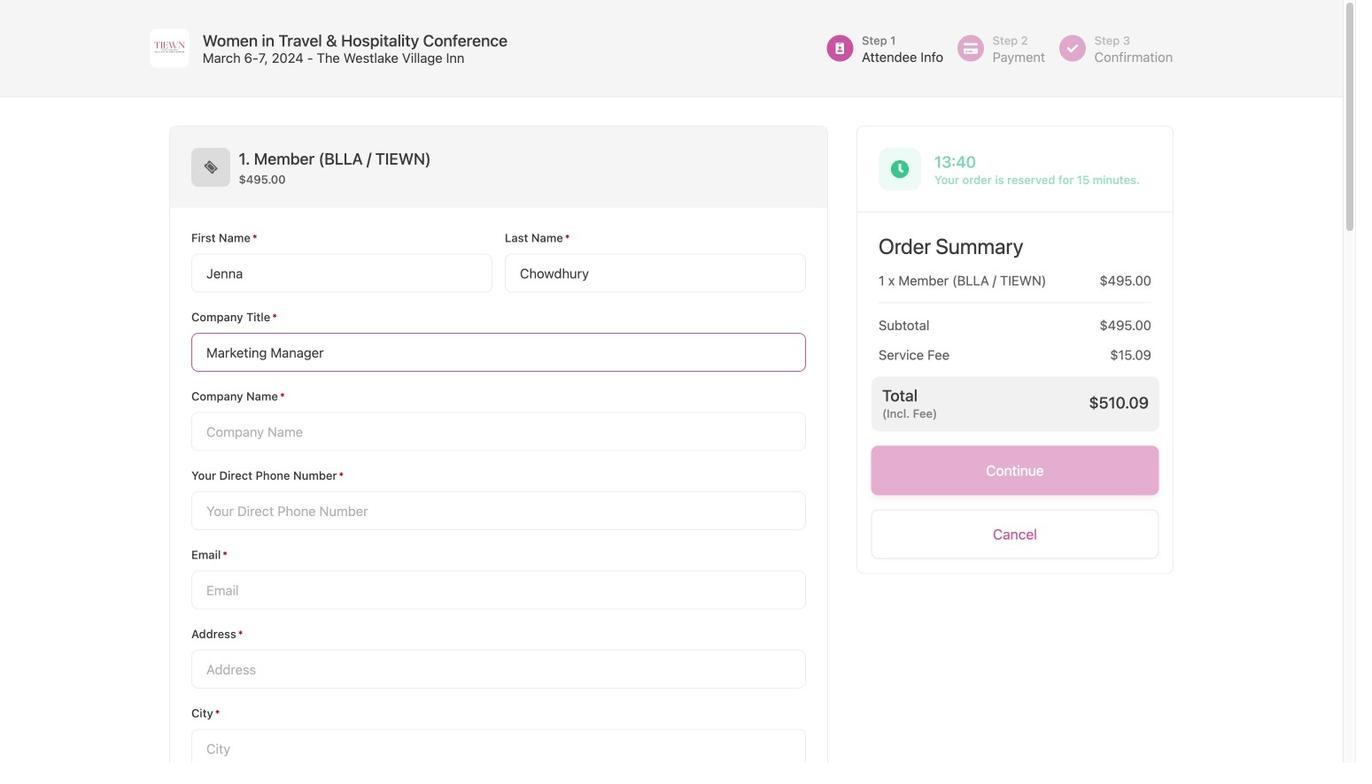Task type: locate. For each thing, give the bounding box(es) containing it.
clock icon image
[[891, 159, 910, 179]]

service fee $15.09 element
[[858, 333, 1173, 363]]

timer
[[935, 152, 1152, 171]]

Address text field
[[191, 650, 806, 689]]

Your Direct Phone Number text field
[[191, 492, 806, 531]]

banner
[[0, 0, 1343, 97]]

Last Name text field
[[505, 254, 806, 293]]



Task type: describe. For each thing, give the bounding box(es) containing it.
Company Name text field
[[191, 412, 806, 451]]

subtotal $495.00 element
[[858, 303, 1173, 333]]

Company Title text field
[[191, 333, 806, 372]]

First Name text field
[[191, 254, 493, 293]]

ticket icon image
[[204, 160, 218, 175]]

Email text field
[[191, 571, 806, 610]]

City text field
[[191, 730, 806, 764]]



